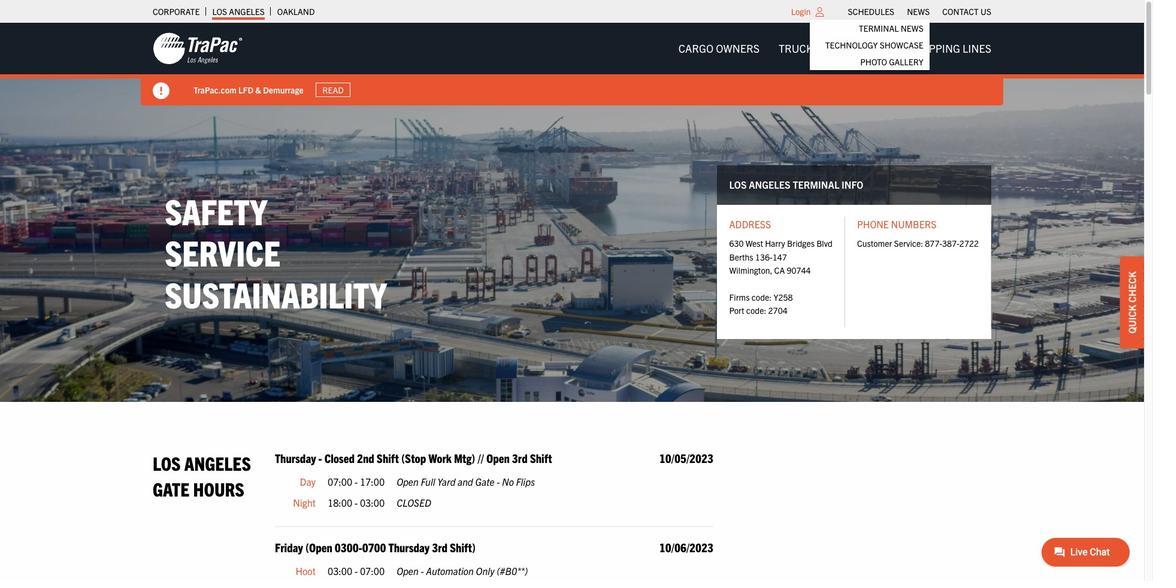 Task type: describe. For each thing, give the bounding box(es) containing it.
2704
[[768, 305, 788, 316]]

0 vertical spatial 03:00
[[360, 497, 385, 509]]

los angeles gate hours
[[153, 451, 251, 500]]

day
[[300, 476, 316, 488]]

0 vertical spatial news
[[907, 6, 930, 17]]

terminal inside news terminal news technology showcase photo gallery
[[859, 23, 899, 34]]

1 shift from the left
[[377, 450, 399, 465]]

firms
[[729, 292, 750, 302]]

147
[[773, 251, 787, 262]]

1 vertical spatial code:
[[746, 305, 766, 316]]

03:00 - 07:00
[[328, 565, 385, 577]]

service:
[[894, 238, 923, 249]]

friday
[[275, 540, 303, 555]]

los angeles
[[212, 6, 265, 17]]

18:00
[[328, 497, 352, 509]]

cargo
[[679, 41, 714, 55]]

wilmington,
[[729, 265, 772, 276]]

- for 07:00
[[355, 565, 358, 577]]

shift)
[[450, 540, 476, 555]]

safety
[[165, 188, 267, 232]]

1 vertical spatial news
[[901, 23, 924, 34]]

login
[[791, 6, 811, 17]]

demurrage
[[263, 84, 304, 95]]

mtg)
[[454, 450, 475, 465]]

shipping lines link
[[902, 36, 1001, 61]]

los angeles terminal info
[[729, 179, 864, 191]]

full
[[421, 476, 435, 488]]

y258
[[774, 292, 793, 302]]

quick
[[1126, 305, 1138, 334]]

check
[[1126, 271, 1138, 303]]

service
[[165, 230, 281, 274]]

- left no
[[497, 476, 500, 488]]

1 horizontal spatial gate
[[475, 476, 495, 488]]

flips
[[516, 476, 535, 488]]

menu containing terminal news
[[810, 20, 930, 70]]

angeles for los angeles gate hours
[[184, 451, 251, 474]]

trapac.com lfd & demurrage
[[194, 84, 304, 95]]

thursday - closed 2nd shift (stop work mtg) // open 3rd shift
[[275, 450, 552, 465]]

schedules
[[848, 6, 895, 17]]

read link
[[316, 83, 351, 97]]

los for los angeles gate hours
[[153, 451, 181, 474]]

trapac.com
[[194, 84, 237, 95]]

sustainability
[[165, 272, 387, 316]]

contact
[[943, 6, 979, 17]]

17:00
[[360, 476, 385, 488]]

cargo owners link
[[669, 36, 769, 61]]

los for los angeles terminal info
[[729, 179, 747, 191]]

phone numbers
[[857, 218, 937, 230]]

angeles for los angeles terminal info
[[749, 179, 791, 191]]

berths
[[729, 251, 753, 262]]

open for work
[[397, 476, 419, 488]]

(open
[[305, 540, 332, 555]]

0 vertical spatial 07:00
[[328, 476, 352, 488]]

0 vertical spatial code:
[[752, 292, 772, 302]]

menu bar containing cargo owners
[[669, 36, 1001, 61]]

angeles for los angeles
[[229, 6, 265, 17]]

1 horizontal spatial 07:00
[[360, 565, 385, 577]]

07:00 - 17:00
[[328, 476, 385, 488]]

automation
[[426, 565, 474, 577]]

ca
[[774, 265, 785, 276]]

los for los angeles
[[212, 6, 227, 17]]

technology showcase link
[[810, 37, 930, 53]]

firms code:  y258 port code:  2704
[[729, 292, 793, 316]]

read
[[323, 84, 344, 95]]

friday  (open 0300-0700 thursday 3rd shift)
[[275, 540, 476, 555]]

contact us
[[943, 6, 992, 17]]

news link
[[907, 3, 930, 20]]

los angeles link
[[212, 3, 265, 20]]

trucking
[[779, 41, 831, 55]]

0 horizontal spatial 3rd
[[432, 540, 448, 555]]

10/06/2023
[[660, 540, 714, 555]]

- for 17:00
[[355, 476, 358, 488]]

only
[[476, 565, 495, 577]]

gate inside los angeles gate hours
[[153, 477, 189, 500]]

work
[[429, 450, 452, 465]]

and
[[458, 476, 473, 488]]

light image
[[816, 7, 824, 17]]

0700
[[362, 540, 386, 555]]

terminal news link
[[810, 20, 930, 37]]

//
[[478, 450, 484, 465]]

- for automation
[[421, 565, 424, 577]]

contact us link
[[943, 3, 992, 20]]

no
[[502, 476, 514, 488]]

877-
[[925, 238, 942, 249]]

news menu item
[[810, 3, 930, 70]]

corporate
[[153, 6, 200, 17]]



Task type: locate. For each thing, give the bounding box(es) containing it.
menu
[[810, 20, 930, 70]]

2722
[[960, 238, 979, 249]]

trucking companies
[[779, 41, 893, 55]]

- right the 18:00
[[355, 497, 358, 509]]

1 vertical spatial los
[[729, 179, 747, 191]]

angeles up hours
[[184, 451, 251, 474]]

blvd
[[817, 238, 833, 249]]

open down friday  (open 0300-0700 thursday 3rd shift)
[[397, 565, 419, 577]]

0 vertical spatial los
[[212, 6, 227, 17]]

(#b0**)
[[497, 565, 528, 577]]

photo gallery link
[[810, 53, 930, 70]]

trucking companies link
[[769, 36, 902, 61]]

07:00 down the 0700
[[360, 565, 385, 577]]

news
[[907, 6, 930, 17], [901, 23, 924, 34]]

us
[[981, 6, 992, 17]]

port
[[729, 305, 744, 316]]

0 vertical spatial terminal
[[859, 23, 899, 34]]

1 horizontal spatial shift
[[530, 450, 552, 465]]

banner
[[0, 23, 1153, 105]]

shipping lines
[[912, 41, 992, 55]]

terminal left "info"
[[793, 179, 840, 191]]

1 vertical spatial 03:00
[[328, 565, 352, 577]]

safety service sustainability
[[165, 188, 387, 316]]

shift
[[377, 450, 399, 465], [530, 450, 552, 465]]

136-
[[755, 251, 773, 262]]

03:00 down the 0300-
[[328, 565, 352, 577]]

solid image
[[153, 83, 170, 99]]

07:00 up the 18:00
[[328, 476, 352, 488]]

2 horizontal spatial los
[[729, 179, 747, 191]]

- down the 0300-
[[355, 565, 358, 577]]

los inside los angeles gate hours
[[153, 451, 181, 474]]

address
[[729, 218, 771, 230]]

lines
[[963, 41, 992, 55]]

0 vertical spatial 3rd
[[512, 450, 528, 465]]

news down news link
[[901, 23, 924, 34]]

thursday
[[275, 450, 316, 465], [389, 540, 430, 555]]

schedules link
[[848, 3, 895, 20]]

0 vertical spatial open
[[486, 450, 510, 465]]

shift right the '2nd'
[[377, 450, 399, 465]]

lfd
[[238, 84, 254, 95]]

2 vertical spatial open
[[397, 565, 419, 577]]

info
[[842, 179, 864, 191]]

gate left hours
[[153, 477, 189, 500]]

numbers
[[891, 218, 937, 230]]

open right //
[[486, 450, 510, 465]]

phone
[[857, 218, 889, 230]]

news terminal news technology showcase photo gallery
[[825, 6, 930, 67]]

1 vertical spatial terminal
[[793, 179, 840, 191]]

oakland
[[277, 6, 315, 17]]

harry
[[765, 238, 785, 249]]

- left 17:00
[[355, 476, 358, 488]]

night
[[293, 497, 316, 509]]

1 vertical spatial thursday
[[389, 540, 430, 555]]

1 vertical spatial angeles
[[749, 179, 791, 191]]

shift up flips
[[530, 450, 552, 465]]

- for 03:00
[[355, 497, 358, 509]]

yard
[[437, 476, 456, 488]]

showcase
[[880, 40, 924, 50]]

0300-
[[335, 540, 362, 555]]

0 horizontal spatial terminal
[[793, 179, 840, 191]]

thursday right the 0700
[[389, 540, 430, 555]]

hoot
[[296, 565, 316, 577]]

customer service: 877-387-2722
[[857, 238, 979, 249]]

2 vertical spatial los
[[153, 451, 181, 474]]

- left automation
[[421, 565, 424, 577]]

1 horizontal spatial thursday
[[389, 540, 430, 555]]

angeles left oakland link
[[229, 6, 265, 17]]

oakland link
[[277, 3, 315, 20]]

90744
[[787, 265, 811, 276]]

1 horizontal spatial 03:00
[[360, 497, 385, 509]]

0 horizontal spatial los
[[153, 451, 181, 474]]

banner containing cargo owners
[[0, 23, 1153, 105]]

photo
[[860, 56, 887, 67]]

quick check
[[1126, 271, 1138, 334]]

open - automation only (#b0**)
[[397, 565, 528, 577]]

0 horizontal spatial thursday
[[275, 450, 316, 465]]

03:00 down 17:00
[[360, 497, 385, 509]]

0 horizontal spatial 07:00
[[328, 476, 352, 488]]

terminal
[[859, 23, 899, 34], [793, 179, 840, 191]]

-
[[318, 450, 322, 465], [355, 476, 358, 488], [497, 476, 500, 488], [355, 497, 358, 509], [355, 565, 358, 577], [421, 565, 424, 577]]

gate
[[475, 476, 495, 488], [153, 477, 189, 500]]

- left closed
[[318, 450, 322, 465]]

3rd up flips
[[512, 450, 528, 465]]

1 horizontal spatial los
[[212, 6, 227, 17]]

gallery
[[889, 56, 924, 67]]

thursday up day
[[275, 450, 316, 465]]

closed
[[397, 497, 431, 509]]

387-
[[942, 238, 960, 249]]

open left full
[[397, 476, 419, 488]]

0 horizontal spatial gate
[[153, 477, 189, 500]]

bridges
[[787, 238, 815, 249]]

news up showcase at the top of the page
[[907, 6, 930, 17]]

0 horizontal spatial 03:00
[[328, 565, 352, 577]]

630
[[729, 238, 744, 249]]

1 horizontal spatial 3rd
[[512, 450, 528, 465]]

1 horizontal spatial terminal
[[859, 23, 899, 34]]

customer
[[857, 238, 892, 249]]

open
[[486, 450, 510, 465], [397, 476, 419, 488], [397, 565, 419, 577]]

angeles up 'address'
[[749, 179, 791, 191]]

0 vertical spatial angeles
[[229, 6, 265, 17]]

630 west harry bridges blvd berths 136-147 wilmington, ca 90744
[[729, 238, 833, 276]]

code:
[[752, 292, 772, 302], [746, 305, 766, 316]]

2nd
[[357, 450, 374, 465]]

3rd
[[512, 450, 528, 465], [432, 540, 448, 555]]

angeles inside los angeles gate hours
[[184, 451, 251, 474]]

terminal down schedules
[[859, 23, 899, 34]]

1 vertical spatial open
[[397, 476, 419, 488]]

los angeles image
[[153, 32, 243, 65]]

3rd left "shift)"
[[432, 540, 448, 555]]

&
[[255, 84, 261, 95]]

login link
[[791, 6, 811, 17]]

0 horizontal spatial shift
[[377, 450, 399, 465]]

quick check link
[[1120, 257, 1144, 349]]

shipping
[[912, 41, 960, 55]]

2 vertical spatial angeles
[[184, 451, 251, 474]]

hours
[[193, 477, 244, 500]]

angeles
[[229, 6, 265, 17], [749, 179, 791, 191], [184, 451, 251, 474]]

menu bar containing news terminal news technology showcase photo gallery
[[810, 3, 998, 70]]

corporate link
[[153, 3, 200, 20]]

gate right and at the left bottom
[[475, 476, 495, 488]]

1 vertical spatial 07:00
[[360, 565, 385, 577]]

1 vertical spatial 3rd
[[432, 540, 448, 555]]

closed
[[324, 450, 355, 465]]

menu bar
[[810, 3, 998, 70], [669, 36, 1001, 61]]

0 vertical spatial thursday
[[275, 450, 316, 465]]

cargo owners
[[679, 41, 760, 55]]

code: right port
[[746, 305, 766, 316]]

- for closed
[[318, 450, 322, 465]]

open for shift)
[[397, 565, 419, 577]]

west
[[746, 238, 763, 249]]

companies
[[834, 41, 893, 55]]

code: up 2704
[[752, 292, 772, 302]]

2 shift from the left
[[530, 450, 552, 465]]



Task type: vqa. For each thing, say whether or not it's contained in the screenshot.
first Hcm from the bottom
no



